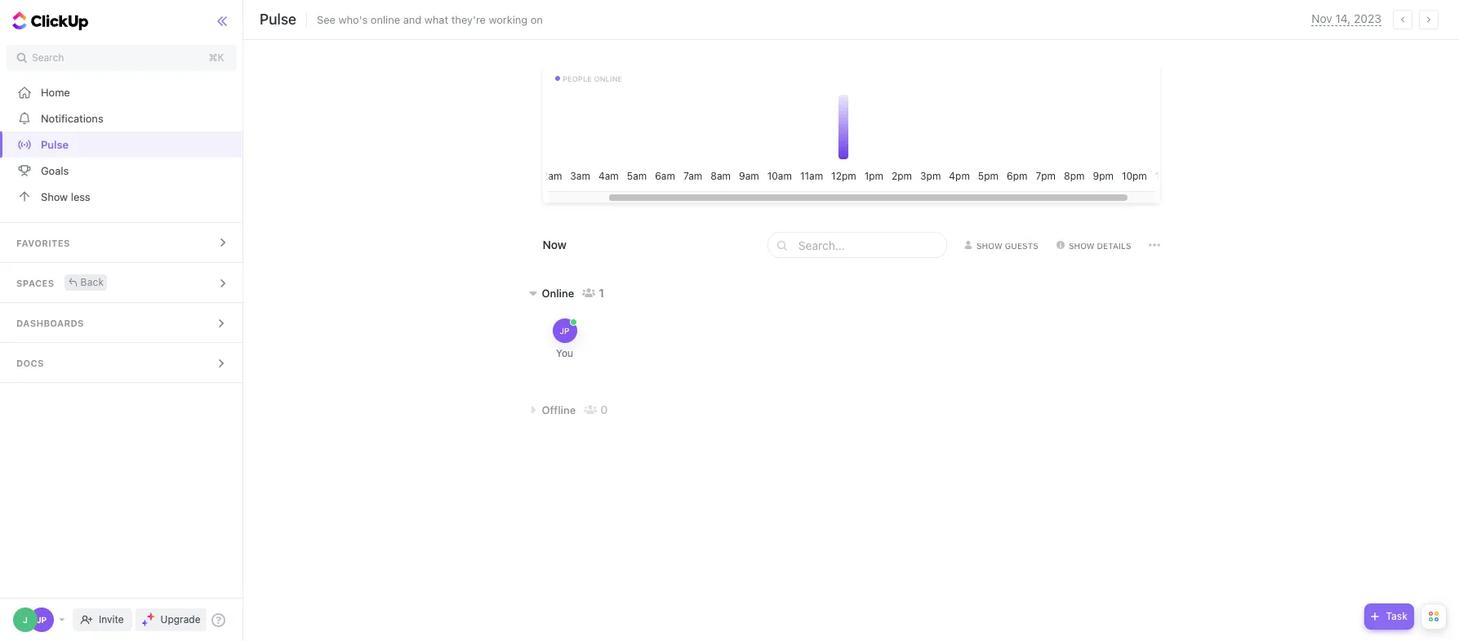 Task type: locate. For each thing, give the bounding box(es) containing it.
show inside sidebar navigation
[[41, 190, 68, 203]]

show left details at the top
[[1069, 241, 1095, 250]]

nov
[[1312, 11, 1333, 25]]

show for show guests
[[977, 241, 1003, 250]]

online
[[371, 13, 400, 26], [594, 74, 622, 83]]

1pm
[[865, 170, 884, 182]]

show for show details
[[1069, 241, 1095, 250]]

12pm
[[832, 170, 857, 182]]

see who's online and what they're working on
[[317, 13, 543, 26]]

back
[[80, 276, 104, 288]]

8pm
[[1064, 170, 1085, 182]]

j
[[23, 615, 28, 625]]

0
[[600, 403, 608, 417]]

show down goals
[[41, 190, 68, 203]]

11pm
[[1156, 170, 1179, 182]]

0 vertical spatial pulse
[[260, 11, 297, 28]]

nov 14, 2023
[[1312, 11, 1382, 25]]

task
[[1386, 610, 1408, 622]]

jp
[[560, 326, 570, 336], [37, 615, 47, 625]]

8am
[[711, 170, 731, 182]]

0 vertical spatial online
[[371, 13, 400, 26]]

1 horizontal spatial pulse
[[260, 11, 297, 28]]

details
[[1097, 241, 1132, 250]]

0 horizontal spatial pulse
[[41, 138, 69, 151]]

0 vertical spatial jp
[[560, 326, 570, 336]]

dashboards
[[16, 318, 84, 328]]

people online
[[562, 74, 622, 83]]

goals link
[[0, 158, 244, 184]]

show
[[41, 190, 68, 203], [977, 241, 1003, 250], [1069, 241, 1095, 250]]

jp right j
[[37, 615, 47, 625]]

0 horizontal spatial show
[[41, 190, 68, 203]]

0 horizontal spatial jp
[[37, 615, 47, 625]]

show left guests at the top right of the page
[[977, 241, 1003, 250]]

1 vertical spatial online
[[594, 74, 622, 83]]

now
[[543, 238, 567, 252]]

favorites
[[16, 238, 70, 248]]

6pm
[[1007, 170, 1028, 182]]

⌘k
[[209, 51, 224, 64]]

1 vertical spatial jp
[[37, 615, 47, 625]]

spaces
[[16, 278, 54, 288]]

jp up you
[[560, 326, 570, 336]]

online left the and
[[371, 13, 400, 26]]

jp inside sidebar navigation
[[37, 615, 47, 625]]

back link
[[64, 274, 107, 290]]

9am
[[739, 170, 759, 182]]

1 horizontal spatial show
[[977, 241, 1003, 250]]

pulse
[[260, 11, 297, 28], [41, 138, 69, 151]]

1 horizontal spatial jp
[[560, 326, 570, 336]]

2 horizontal spatial show
[[1069, 241, 1095, 250]]

docs
[[16, 358, 44, 368]]

you
[[556, 347, 573, 359]]

6am
[[655, 170, 675, 182]]

9pm
[[1093, 170, 1114, 182]]

sparkle svg 1 image
[[147, 613, 155, 621]]

2pm
[[892, 170, 912, 182]]

1 horizontal spatial online
[[594, 74, 622, 83]]

on
[[531, 13, 543, 26]]

pulse left see
[[260, 11, 297, 28]]

pulse up goals
[[41, 138, 69, 151]]

5pm
[[978, 170, 999, 182]]

10pm
[[1122, 170, 1147, 182]]

online right the people
[[594, 74, 622, 83]]

pulse link
[[0, 131, 244, 158]]

1 vertical spatial pulse
[[41, 138, 69, 151]]

favorites button
[[0, 223, 244, 262]]



Task type: describe. For each thing, give the bounding box(es) containing it.
4am
[[599, 170, 619, 182]]

notifications
[[41, 111, 103, 125]]

goals
[[41, 164, 69, 177]]

3pm
[[921, 170, 941, 182]]

see
[[317, 13, 336, 26]]

5am
[[627, 170, 647, 182]]

14,
[[1336, 11, 1351, 25]]

notifications link
[[0, 105, 244, 131]]

offline
[[542, 403, 576, 416]]

1pm 2pm 3pm 4pm 5pm 6pm 7pm 8pm 9pm 10pm
[[865, 170, 1147, 182]]

2023
[[1354, 11, 1382, 25]]

pulse inside sidebar navigation
[[41, 138, 69, 151]]

3am
[[570, 170, 590, 182]]

home
[[41, 85, 70, 98]]

less
[[71, 190, 90, 203]]

nov 14, 2023 button
[[1312, 11, 1382, 26]]

show for show less
[[41, 190, 68, 203]]

4pm
[[949, 170, 970, 182]]

7pm
[[1036, 170, 1056, 182]]

upgrade
[[161, 613, 201, 626]]

working
[[489, 13, 528, 26]]

and
[[403, 13, 422, 26]]

upgrade link
[[135, 608, 207, 631]]

sparkle svg 2 image
[[142, 620, 148, 626]]

show less
[[41, 190, 90, 203]]

Search... text field
[[799, 233, 942, 257]]

show details
[[1069, 241, 1132, 250]]

show guests
[[977, 241, 1039, 250]]

they're
[[451, 13, 486, 26]]

guests
[[1005, 241, 1039, 250]]

3am 4am 5am 6am 7am 8am 9am 10am 11am
[[570, 170, 823, 182]]

invite
[[99, 613, 124, 626]]

1
[[599, 286, 604, 300]]

search
[[32, 51, 64, 64]]

home link
[[0, 79, 244, 105]]

online
[[542, 286, 574, 299]]

who's
[[339, 13, 368, 26]]

10am
[[768, 170, 792, 182]]

7am
[[684, 170, 703, 182]]

0 horizontal spatial online
[[371, 13, 400, 26]]

people
[[562, 74, 592, 83]]

what
[[425, 13, 449, 26]]

11am
[[800, 170, 823, 182]]

sidebar navigation
[[0, 0, 247, 641]]

2am
[[542, 170, 562, 182]]



Task type: vqa. For each thing, say whether or not it's contained in the screenshot.
details
yes



